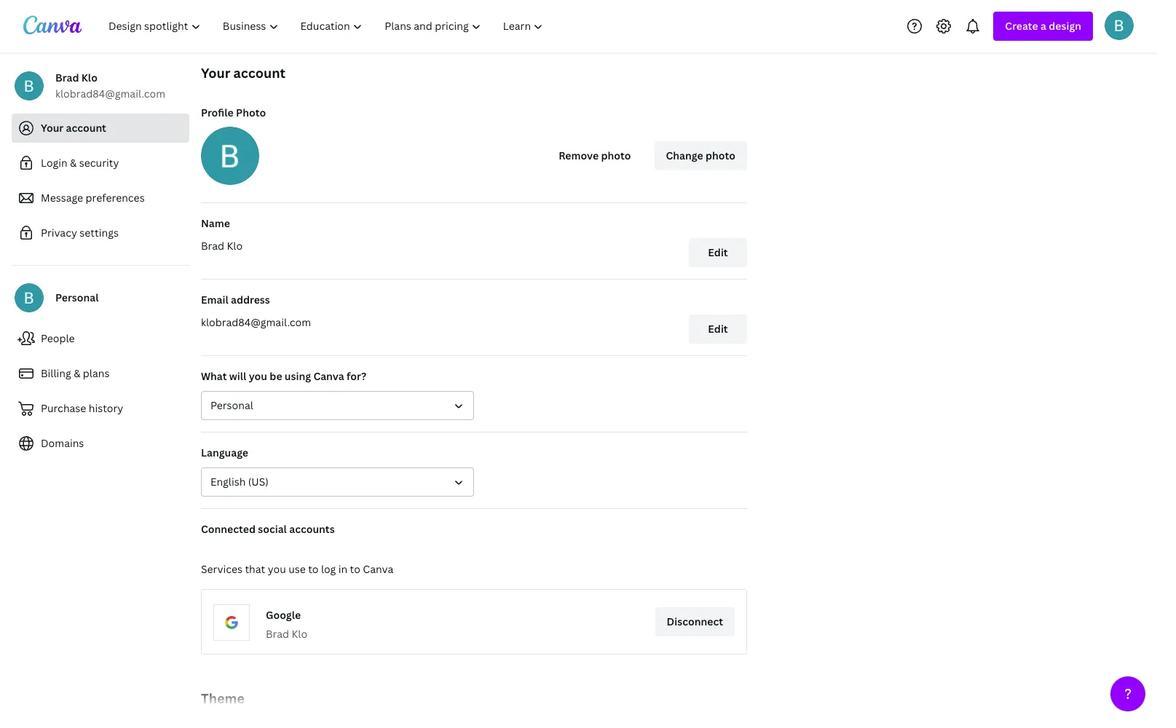 Task type: locate. For each thing, give the bounding box(es) containing it.
brad for brad klo
[[201, 239, 224, 253]]

& inside "link"
[[70, 156, 77, 170]]

1 vertical spatial your
[[41, 121, 64, 135]]

preferences
[[86, 191, 145, 205]]

your up login
[[41, 121, 64, 135]]

brad down name
[[201, 239, 224, 253]]

2 photo from the left
[[706, 149, 736, 162]]

& right login
[[70, 156, 77, 170]]

& for login
[[70, 156, 77, 170]]

you left use
[[268, 562, 286, 576]]

remove photo button
[[547, 141, 643, 170]]

0 vertical spatial &
[[70, 156, 77, 170]]

1 vertical spatial &
[[74, 366, 80, 380]]

your account
[[201, 64, 286, 82], [41, 121, 106, 135]]

be
[[270, 369, 282, 383]]

account
[[234, 64, 286, 82], [66, 121, 106, 135]]

0 horizontal spatial your
[[41, 121, 64, 135]]

disconnect
[[667, 615, 723, 629]]

theme
[[201, 690, 245, 707]]

purchase history link
[[12, 394, 189, 423]]

2 edit button from the top
[[689, 315, 747, 344]]

0 horizontal spatial canva
[[313, 369, 344, 383]]

photo inside button
[[706, 149, 736, 162]]

create
[[1005, 19, 1038, 33]]

1 horizontal spatial klo
[[227, 239, 243, 253]]

to
[[308, 562, 319, 576], [350, 562, 360, 576]]

klo inside brad klo klobrad84@gmail.com
[[81, 71, 98, 84]]

2 vertical spatial klo
[[292, 627, 307, 641]]

2 edit from the top
[[708, 322, 728, 336]]

& for billing
[[74, 366, 80, 380]]

message
[[41, 191, 83, 205]]

1 vertical spatial klo
[[227, 239, 243, 253]]

1 horizontal spatial brad
[[201, 239, 224, 253]]

0 vertical spatial brad
[[55, 71, 79, 84]]

0 horizontal spatial account
[[66, 121, 106, 135]]

1 vertical spatial edit
[[708, 322, 728, 336]]

your up "profile"
[[201, 64, 230, 82]]

profile photo
[[201, 106, 266, 119]]

klo down name
[[227, 239, 243, 253]]

0 vertical spatial canva
[[313, 369, 344, 383]]

privacy
[[41, 226, 77, 240]]

& left plans
[[74, 366, 80, 380]]

billing & plans
[[41, 366, 110, 380]]

design
[[1049, 19, 1082, 33]]

1 vertical spatial you
[[268, 562, 286, 576]]

0 horizontal spatial your account
[[41, 121, 106, 135]]

photo right the change
[[706, 149, 736, 162]]

personal
[[55, 291, 99, 304], [210, 398, 253, 412]]

1 vertical spatial edit button
[[689, 315, 747, 344]]

1 vertical spatial brad
[[201, 239, 224, 253]]

klobrad84@gmail.com down address
[[201, 315, 311, 329]]

edit for klobrad84@gmail.com
[[708, 322, 728, 336]]

what will you be using canva for?
[[201, 369, 366, 383]]

that
[[245, 562, 265, 576]]

login & security link
[[12, 149, 189, 178]]

(us)
[[248, 475, 269, 489]]

1 vertical spatial account
[[66, 121, 106, 135]]

what
[[201, 369, 227, 383]]

1 horizontal spatial account
[[234, 64, 286, 82]]

connected
[[201, 522, 256, 536]]

brad inside brad klo klobrad84@gmail.com
[[55, 71, 79, 84]]

brad klo klobrad84@gmail.com
[[55, 71, 165, 101]]

you left be
[[249, 369, 267, 383]]

& inside 'link'
[[74, 366, 80, 380]]

klo
[[81, 71, 98, 84], [227, 239, 243, 253], [292, 627, 307, 641]]

0 vertical spatial klo
[[81, 71, 98, 84]]

1 vertical spatial personal
[[210, 398, 253, 412]]

klo down the google
[[292, 627, 307, 641]]

canva left the for?
[[313, 369, 344, 383]]

billing & plans link
[[12, 359, 189, 388]]

0 horizontal spatial klo
[[81, 71, 98, 84]]

your account up photo
[[201, 64, 286, 82]]

your account up login & security
[[41, 121, 106, 135]]

to right in
[[350, 562, 360, 576]]

1 horizontal spatial to
[[350, 562, 360, 576]]

history
[[89, 401, 123, 415]]

brad up your account "link"
[[55, 71, 79, 84]]

you for that
[[268, 562, 286, 576]]

disconnect button
[[655, 607, 735, 637]]

your account link
[[12, 114, 189, 143]]

security
[[79, 156, 119, 170]]

2 horizontal spatial klo
[[292, 627, 307, 641]]

email
[[201, 293, 228, 307]]

klo for brad klo
[[227, 239, 243, 253]]

top level navigation element
[[99, 12, 556, 41]]

personal up people
[[55, 291, 99, 304]]

0 vertical spatial edit
[[708, 245, 728, 259]]

to left log
[[308, 562, 319, 576]]

using
[[285, 369, 311, 383]]

1 photo from the left
[[601, 149, 631, 162]]

klobrad84@gmail.com up your account "link"
[[55, 87, 165, 101]]

edit button for klobrad84@gmail.com
[[689, 315, 747, 344]]

change
[[666, 149, 703, 162]]

1 edit button from the top
[[689, 238, 747, 267]]

2 horizontal spatial brad
[[266, 627, 289, 641]]

connected social accounts
[[201, 522, 335, 536]]

billing
[[41, 366, 71, 380]]

0 horizontal spatial to
[[308, 562, 319, 576]]

edit
[[708, 245, 728, 259], [708, 322, 728, 336]]

edit button
[[689, 238, 747, 267], [689, 315, 747, 344]]

0 horizontal spatial brad
[[55, 71, 79, 84]]

0 vertical spatial personal
[[55, 291, 99, 304]]

login & security
[[41, 156, 119, 170]]

brad klo
[[201, 239, 243, 253]]

privacy settings
[[41, 226, 119, 240]]

1 edit from the top
[[708, 245, 728, 259]]

profile
[[201, 106, 234, 119]]

photo right "remove"
[[601, 149, 631, 162]]

personal down will
[[210, 398, 253, 412]]

change photo button
[[654, 141, 747, 170]]

0 vertical spatial you
[[249, 369, 267, 383]]

0 vertical spatial your account
[[201, 64, 286, 82]]

0 horizontal spatial photo
[[601, 149, 631, 162]]

0 vertical spatial klobrad84@gmail.com
[[55, 87, 165, 101]]

your
[[201, 64, 230, 82], [41, 121, 64, 135]]

canva right in
[[363, 562, 393, 576]]

photo inside 'button'
[[601, 149, 631, 162]]

1 vertical spatial your account
[[41, 121, 106, 135]]

photo
[[601, 149, 631, 162], [706, 149, 736, 162]]

plans
[[83, 366, 110, 380]]

1 horizontal spatial personal
[[210, 398, 253, 412]]

klo for brad klo klobrad84@gmail.com
[[81, 71, 98, 84]]

account up photo
[[234, 64, 286, 82]]

will
[[229, 369, 246, 383]]

1 horizontal spatial photo
[[706, 149, 736, 162]]

&
[[70, 156, 77, 170], [74, 366, 80, 380]]

your inside "link"
[[41, 121, 64, 135]]

brad
[[55, 71, 79, 84], [201, 239, 224, 253], [266, 627, 289, 641]]

1 horizontal spatial klobrad84@gmail.com
[[201, 315, 311, 329]]

klo up your account "link"
[[81, 71, 98, 84]]

2 vertical spatial brad
[[266, 627, 289, 641]]

canva
[[313, 369, 344, 383], [363, 562, 393, 576]]

Language: English (US) button
[[201, 468, 474, 497]]

message preferences
[[41, 191, 145, 205]]

personal inside button
[[210, 398, 253, 412]]

1 horizontal spatial canva
[[363, 562, 393, 576]]

klobrad84@gmail.com
[[55, 87, 165, 101], [201, 315, 311, 329]]

brad down the google
[[266, 627, 289, 641]]

create a design
[[1005, 19, 1082, 33]]

1 vertical spatial klobrad84@gmail.com
[[201, 315, 311, 329]]

account up login & security
[[66, 121, 106, 135]]

you
[[249, 369, 267, 383], [268, 562, 286, 576]]

0 vertical spatial edit button
[[689, 238, 747, 267]]

0 vertical spatial your
[[201, 64, 230, 82]]



Task type: vqa. For each thing, say whether or not it's contained in the screenshot.
the Cancel button
no



Task type: describe. For each thing, give the bounding box(es) containing it.
0 horizontal spatial klobrad84@gmail.com
[[55, 87, 165, 101]]

edit button for brad klo
[[689, 238, 747, 267]]

0 horizontal spatial personal
[[55, 291, 99, 304]]

domains
[[41, 436, 84, 450]]

change photo
[[666, 149, 736, 162]]

account inside your account "link"
[[66, 121, 106, 135]]

0 vertical spatial account
[[234, 64, 286, 82]]

email address
[[201, 293, 270, 307]]

brad for brad klo klobrad84@gmail.com
[[55, 71, 79, 84]]

Personal button
[[201, 391, 474, 420]]

message preferences link
[[12, 184, 189, 213]]

remove
[[559, 149, 599, 162]]

privacy settings link
[[12, 219, 189, 248]]

a
[[1041, 19, 1047, 33]]

2 to from the left
[[350, 562, 360, 576]]

create a design button
[[994, 12, 1093, 41]]

1 vertical spatial canva
[[363, 562, 393, 576]]

you for will
[[249, 369, 267, 383]]

login
[[41, 156, 67, 170]]

people link
[[12, 324, 189, 353]]

social
[[258, 522, 287, 536]]

google
[[266, 608, 301, 622]]

settings
[[80, 226, 119, 240]]

purchase
[[41, 401, 86, 415]]

people
[[41, 331, 75, 345]]

for?
[[347, 369, 366, 383]]

brad inside google brad klo
[[266, 627, 289, 641]]

brad klo image
[[1105, 11, 1134, 40]]

english
[[210, 475, 246, 489]]

edit for brad klo
[[708, 245, 728, 259]]

use
[[289, 562, 306, 576]]

remove photo
[[559, 149, 631, 162]]

your account inside your account "link"
[[41, 121, 106, 135]]

address
[[231, 293, 270, 307]]

language
[[201, 446, 248, 460]]

purchase history
[[41, 401, 123, 415]]

services that you use to log in to canva
[[201, 562, 393, 576]]

photo
[[236, 106, 266, 119]]

log
[[321, 562, 336, 576]]

in
[[338, 562, 348, 576]]

photo for remove photo
[[601, 149, 631, 162]]

1 to from the left
[[308, 562, 319, 576]]

photo for change photo
[[706, 149, 736, 162]]

domains link
[[12, 429, 189, 458]]

klo inside google brad klo
[[292, 627, 307, 641]]

services
[[201, 562, 243, 576]]

accounts
[[289, 522, 335, 536]]

google brad klo
[[266, 608, 307, 641]]

english (us)
[[210, 475, 269, 489]]

1 horizontal spatial your
[[201, 64, 230, 82]]

1 horizontal spatial your account
[[201, 64, 286, 82]]

name
[[201, 216, 230, 230]]



